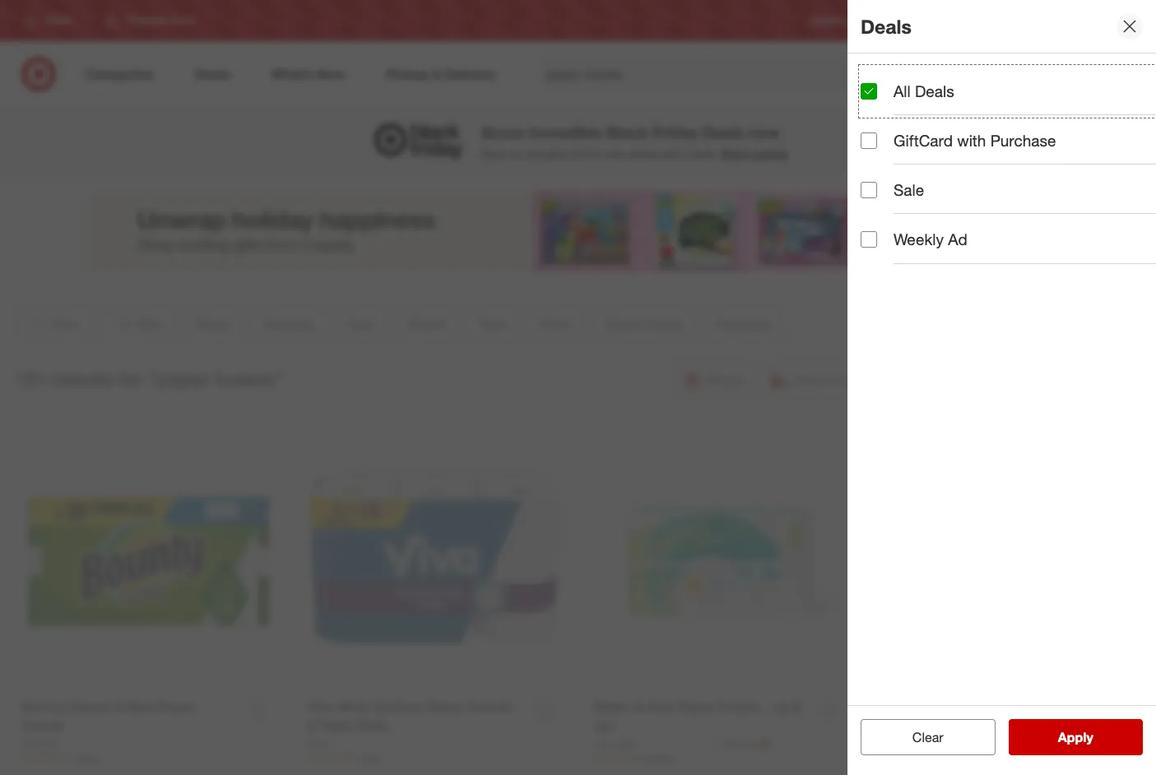 Task type: locate. For each thing, give the bounding box(es) containing it.
on
[[510, 147, 523, 161]]

ad inside weekly ad 'link'
[[909, 14, 921, 27]]

gifts
[[546, 147, 569, 161]]

deals
[[861, 15, 912, 38], [916, 82, 955, 100], [703, 123, 745, 142]]

for
[[119, 367, 144, 390]]

all
[[894, 82, 911, 100]]

results
[[52, 367, 113, 390]]

0 vertical spatial weekly ad
[[875, 14, 921, 27]]

find stores link
[[1095, 14, 1145, 28]]

giftcard with purchase
[[894, 131, 1057, 150]]

2 horizontal spatial deals
[[916, 82, 955, 100]]

weekly ad
[[875, 14, 921, 27], [894, 230, 968, 249]]

14297 link
[[21, 752, 276, 767]]

purchase
[[991, 131, 1057, 150]]

now
[[749, 123, 780, 142]]

1022
[[359, 753, 381, 766]]

find
[[582, 147, 602, 161]]

registry
[[812, 14, 848, 27]]

each
[[660, 147, 685, 161]]

1 vertical spatial weekly ad
[[894, 230, 968, 249]]

121
[[15, 367, 47, 390]]

weekly ad link
[[875, 14, 921, 28]]

deals up start
[[703, 123, 745, 142]]

find stores
[[1095, 14, 1145, 27]]

"paper
[[149, 367, 210, 390]]

weekly ad right registry
[[875, 14, 921, 27]]

1022 link
[[308, 752, 562, 767]]

0 horizontal spatial deals
[[703, 123, 745, 142]]

121 results for "paper towels"
[[15, 367, 282, 390]]

0 vertical spatial ad
[[909, 14, 921, 27]]

weekly right registry
[[875, 14, 906, 27]]

2 vertical spatial deals
[[703, 123, 745, 142]]

0 horizontal spatial ad
[[909, 14, 921, 27]]

deals right 'all'
[[916, 82, 955, 100]]

towels"
[[215, 367, 282, 390]]

ad
[[909, 14, 921, 27], [949, 230, 968, 249]]

1 horizontal spatial ad
[[949, 230, 968, 249]]

Weekly Ad checkbox
[[861, 231, 878, 248]]

24526 link
[[595, 752, 849, 767]]

0 vertical spatial weekly
[[875, 14, 906, 27]]

apply
[[1059, 730, 1094, 746]]

sale
[[894, 181, 925, 200]]

weekly right weekly ad option
[[894, 230, 944, 249]]

deals right "registry" link
[[861, 15, 912, 38]]

1 vertical spatial deals
[[916, 82, 955, 100]]

1 vertical spatial weekly
[[894, 230, 944, 249]]

weekly
[[875, 14, 906, 27], [894, 230, 944, 249]]

1 horizontal spatial deals
[[861, 15, 912, 38]]

saving
[[753, 147, 788, 161]]

incredible
[[529, 123, 603, 142]]

weekly ad down sale
[[894, 230, 968, 249]]

1 vertical spatial ad
[[949, 230, 968, 249]]

deals dialog
[[848, 0, 1157, 776]]

save
[[482, 147, 507, 161]]

All Deals checkbox
[[861, 83, 878, 99]]



Task type: vqa. For each thing, say whether or not it's contained in the screenshot.
TARGET
no



Task type: describe. For each thing, give the bounding box(es) containing it.
apply button
[[1009, 720, 1144, 756]]

search button
[[935, 56, 975, 96]]

9053
[[932, 753, 954, 766]]

clear
[[913, 730, 944, 746]]

GiftCard with Purchase checkbox
[[861, 132, 878, 149]]

0 vertical spatial deals
[[861, 15, 912, 38]]

top
[[526, 147, 543, 161]]

What can we help you find? suggestions appear below search field
[[537, 56, 947, 92]]

weekly ad inside deals dialog
[[894, 230, 968, 249]]

all deals
[[894, 82, 955, 100]]

stores
[[1117, 14, 1145, 27]]

9053 link
[[881, 752, 1136, 767]]

find
[[1095, 14, 1114, 27]]

search
[[935, 67, 975, 84]]

week.
[[689, 147, 719, 161]]

start
[[722, 147, 749, 161]]

deals inside score incredible black friday deals now save on top gifts & find new deals each week. start saving
[[703, 123, 745, 142]]

new
[[605, 147, 626, 161]]

black
[[607, 123, 649, 142]]

giftcard
[[894, 131, 954, 150]]

ad inside deals dialog
[[949, 230, 968, 249]]

deals
[[629, 147, 657, 161]]

24526
[[646, 753, 673, 766]]

&
[[572, 147, 579, 161]]

Sale checkbox
[[861, 182, 878, 198]]

score incredible black friday deals now save on top gifts & find new deals each week. start saving
[[482, 123, 788, 161]]

registry link
[[812, 14, 848, 28]]

14297
[[72, 753, 100, 766]]

with
[[958, 131, 987, 150]]

clear button
[[861, 720, 996, 756]]

weekly inside 'link'
[[875, 14, 906, 27]]

score
[[482, 123, 525, 142]]

friday
[[653, 123, 698, 142]]

advertisement region
[[84, 190, 1073, 273]]

weekly inside deals dialog
[[894, 230, 944, 249]]



